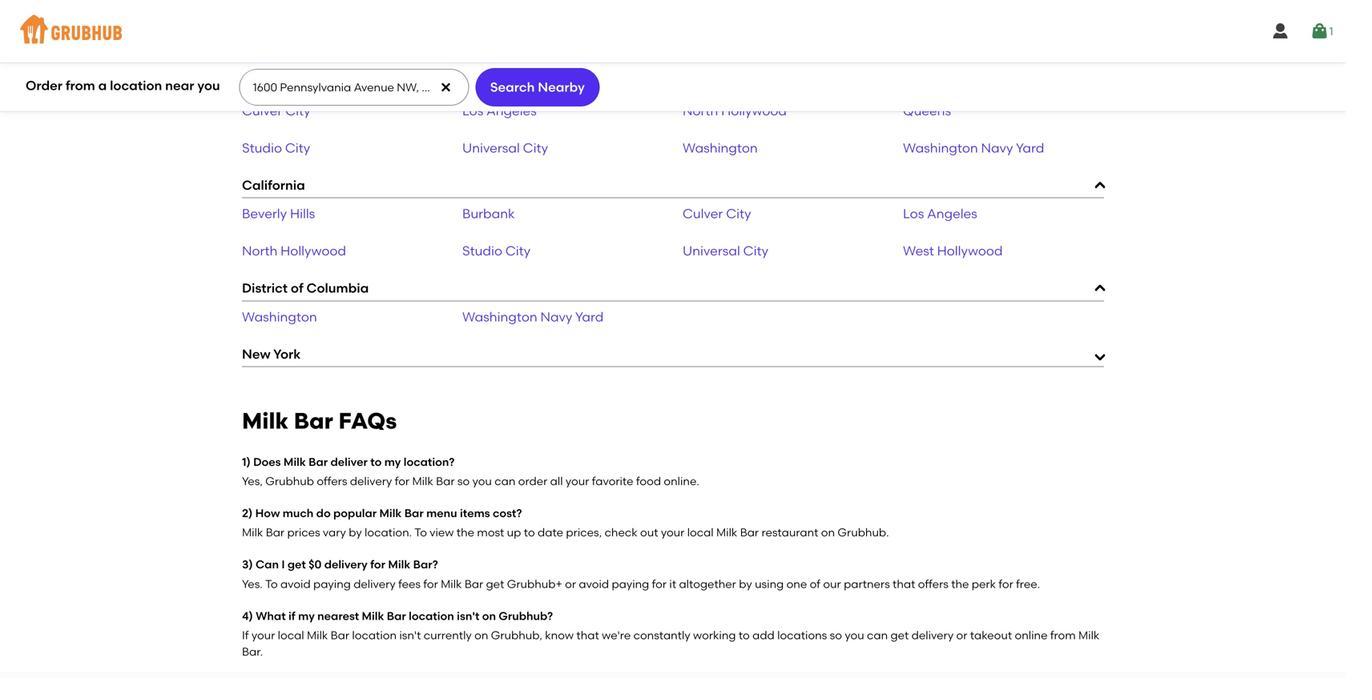 Task type: locate. For each thing, give the bounding box(es) containing it.
0 vertical spatial beverly hills link
[[462, 66, 536, 81]]

0 vertical spatial studio city link
[[242, 140, 310, 156]]

on inside 2) how much do popular milk bar menu items cost? milk bar prices vary by location. to view the most up to date prices, check out your local milk bar restaurant on grubhub.
[[821, 526, 835, 540]]

Search Address search field
[[239, 70, 467, 105]]

0 vertical spatial burbank link
[[903, 66, 956, 81]]

by inside 2) how much do popular milk bar menu items cost? milk bar prices vary by location. to view the most up to date prices, check out your local milk bar restaurant on grubhub.
[[349, 526, 362, 540]]

los
[[462, 103, 483, 119], [903, 206, 924, 222]]

2 horizontal spatial your
[[661, 526, 685, 540]]

beverly hills link left nearby on the left of the page
[[462, 66, 536, 81]]

to
[[415, 526, 427, 540], [265, 578, 278, 591]]

isn't up the currently
[[457, 610, 480, 623]]

you inside 4) what if my nearest milk bar location isn't on grubhub? if your local milk bar location isn't currently on grubhub, know that we're constantly working to add locations so you can get delivery or takeout online from milk bar.
[[845, 629, 864, 643]]

one
[[787, 578, 807, 591]]

angeles down search
[[487, 103, 537, 119]]

local down if
[[278, 629, 304, 643]]

studio city for studio city link to the left
[[242, 140, 310, 156]]

delivery left the takeout
[[912, 629, 954, 643]]

2 vertical spatial location
[[352, 629, 397, 643]]

1 vertical spatial culver
[[683, 206, 723, 222]]

0 vertical spatial los angeles
[[462, 103, 537, 119]]

0 vertical spatial my
[[384, 455, 401, 469]]

1 vertical spatial to
[[265, 578, 278, 591]]

1 vertical spatial svg image
[[439, 81, 452, 94]]

location
[[110, 78, 162, 94], [409, 610, 454, 623], [352, 629, 397, 643]]

washington navy yard link
[[903, 140, 1045, 156], [462, 309, 604, 325]]

hollywood right west
[[937, 243, 1003, 259]]

bar down most
[[465, 578, 483, 591]]

0 vertical spatial culver city
[[242, 103, 311, 119]]

1 vertical spatial los angeles
[[903, 206, 978, 222]]

search nearby button
[[475, 68, 600, 107]]

search nearby
[[490, 79, 585, 95]]

can down partners at the right of the page
[[867, 629, 888, 643]]

beverly down california
[[242, 206, 287, 222]]

1 vertical spatial universal city link
[[683, 243, 769, 259]]

0 vertical spatial los
[[462, 103, 483, 119]]

1 horizontal spatial of
[[810, 578, 821, 591]]

can left order
[[495, 475, 516, 488]]

los angeles link
[[462, 103, 537, 119], [903, 206, 978, 222]]

hills for beverly hills link to the right
[[510, 66, 536, 81]]

0 horizontal spatial hills
[[290, 206, 315, 222]]

svg image right svg icon
[[1310, 22, 1329, 41]]

1 horizontal spatial beverly hills
[[462, 66, 536, 81]]

the inside 2) how much do popular milk bar menu items cost? milk bar prices vary by location. to view the most up to date prices, check out your local milk bar restaurant on grubhub.
[[457, 526, 474, 540]]

delivery inside '1) does milk bar deliver to my location? yes, grubhub offers delivery for milk bar so you can order all your favorite food online.'
[[350, 475, 392, 488]]

north hollywood link down brooklyn link
[[683, 103, 787, 119]]

if
[[242, 629, 249, 643]]

0 horizontal spatial beverly hills
[[242, 206, 315, 222]]

los angeles
[[462, 103, 537, 119], [903, 206, 978, 222]]

brooklyn link
[[683, 66, 736, 81]]

of inside 3) can i get $0 delivery for milk bar? yes. to avoid paying delivery fees for milk bar get grubhub+ or avoid paying for it altogether by using one of our partners that offers the perk for free.
[[810, 578, 821, 591]]

0 vertical spatial your
[[566, 475, 589, 488]]

beverly left nearby on the left of the page
[[462, 66, 507, 81]]

of right district
[[291, 281, 303, 296]]

your right the all
[[566, 475, 589, 488]]

can
[[256, 558, 279, 572]]

studio
[[242, 140, 282, 156], [462, 243, 502, 259]]

0 vertical spatial the
[[457, 526, 474, 540]]

0 vertical spatial isn't
[[457, 610, 480, 623]]

that right partners at the right of the page
[[893, 578, 916, 591]]

on up grubhub,
[[482, 610, 496, 623]]

0 vertical spatial washington navy yard
[[903, 140, 1045, 156]]

hills down california
[[290, 206, 315, 222]]

your inside '1) does milk bar deliver to my location? yes, grubhub offers delivery for milk bar so you can order all your favorite food online.'
[[566, 475, 589, 488]]

1 vertical spatial your
[[661, 526, 685, 540]]

svg image left search
[[439, 81, 452, 94]]

on
[[821, 526, 835, 540], [482, 610, 496, 623], [475, 629, 488, 643]]

angeles up west hollywood
[[927, 206, 978, 222]]

paying down $0 in the bottom left of the page
[[313, 578, 351, 591]]

0 horizontal spatial universal city
[[462, 140, 548, 156]]

burbank
[[903, 66, 956, 81], [462, 206, 515, 222]]

your right out
[[661, 526, 685, 540]]

0 horizontal spatial studio
[[242, 140, 282, 156]]

1 vertical spatial can
[[867, 629, 888, 643]]

to inside 2) how much do popular milk bar menu items cost? milk bar prices vary by location. to view the most up to date prices, check out your local milk bar restaurant on grubhub.
[[415, 526, 427, 540]]

tab
[[242, 36, 1104, 58]]

0 vertical spatial get
[[288, 558, 306, 572]]

queens
[[903, 103, 951, 119]]

2 horizontal spatial location
[[409, 610, 454, 623]]

items
[[460, 507, 490, 521]]

to inside '1) does milk bar deliver to my location? yes, grubhub offers delivery for milk bar so you can order all your favorite food online.'
[[370, 455, 382, 469]]

washington link down district
[[242, 309, 317, 325]]

los angeles link down search
[[462, 103, 537, 119]]

1 horizontal spatial or
[[957, 629, 968, 643]]

by down 'popular'
[[349, 526, 362, 540]]

washington link
[[683, 140, 758, 156], [242, 309, 317, 325]]

paying left it
[[612, 578, 649, 591]]

1 vertical spatial universal
[[683, 243, 740, 259]]

that inside 3) can i get $0 delivery for milk bar? yes. to avoid paying delivery fees for milk bar get grubhub+ or avoid paying for it altogether by using one of our partners that offers the perk for free.
[[893, 578, 916, 591]]

0 vertical spatial from
[[66, 78, 95, 94]]

you inside '1) does milk bar deliver to my location? yes, grubhub offers delivery for milk bar so you can order all your favorite food online.'
[[472, 475, 492, 488]]

get
[[288, 558, 306, 572], [486, 578, 504, 591], [891, 629, 909, 643]]

1 vertical spatial north hollywood link
[[242, 243, 346, 259]]

you
[[197, 78, 220, 94], [472, 475, 492, 488], [845, 629, 864, 643]]

angeles for the bottom los angeles link
[[927, 206, 978, 222]]

or right grubhub+
[[565, 578, 576, 591]]

on left "grubhub." on the bottom right of page
[[821, 526, 835, 540]]

locations
[[777, 629, 827, 643]]

beverly
[[462, 66, 507, 81], [242, 206, 287, 222]]

hollywood down brooklyn link
[[721, 103, 787, 119]]

washington navy yard
[[903, 140, 1045, 156], [462, 309, 604, 325]]

hills left nearby on the left of the page
[[510, 66, 536, 81]]

milk
[[242, 408, 289, 435], [284, 455, 306, 469], [412, 475, 433, 488], [379, 507, 402, 521], [242, 526, 263, 540], [716, 526, 738, 540], [388, 558, 411, 572], [441, 578, 462, 591], [362, 610, 384, 623], [307, 629, 328, 643], [1079, 629, 1100, 643]]

milk up grubhub
[[284, 455, 306, 469]]

partners
[[844, 578, 890, 591]]

so up the 'items'
[[458, 475, 470, 488]]

1 horizontal spatial you
[[472, 475, 492, 488]]

the left "perk" at the right of the page
[[951, 578, 969, 591]]

so
[[458, 475, 470, 488], [830, 629, 842, 643]]

beverly for the bottommost beverly hills link
[[242, 206, 287, 222]]

1 horizontal spatial angeles
[[927, 206, 978, 222]]

1 vertical spatial yard
[[575, 309, 604, 325]]

0 vertical spatial studio city
[[242, 140, 310, 156]]

1 vertical spatial studio city
[[462, 243, 531, 259]]

grubhub.
[[838, 526, 889, 540]]

local right out
[[687, 526, 714, 540]]

0 vertical spatial by
[[349, 526, 362, 540]]

to left add
[[739, 629, 750, 643]]

1 horizontal spatial avoid
[[579, 578, 609, 591]]

from left a
[[66, 78, 95, 94]]

0 vertical spatial of
[[291, 281, 303, 296]]

vary
[[323, 526, 346, 540]]

0 horizontal spatial the
[[457, 526, 474, 540]]

bar left faqs at bottom
[[294, 408, 333, 435]]

washington link down brooklyn link
[[683, 140, 758, 156]]

bar left restaurant
[[740, 526, 759, 540]]

studio for rightmost studio city link
[[462, 243, 502, 259]]

location right a
[[110, 78, 162, 94]]

north hollywood link up district of columbia
[[242, 243, 346, 259]]

to left view
[[415, 526, 427, 540]]

my left the location?
[[384, 455, 401, 469]]

universal city
[[462, 140, 548, 156], [683, 243, 769, 259]]

local inside 2) how much do popular milk bar menu items cost? milk bar prices vary by location. to view the most up to date prices, check out your local milk bar restaurant on grubhub.
[[687, 526, 714, 540]]

0 horizontal spatial culver city link
[[242, 103, 311, 119]]

los angeles for los angeles link to the top
[[462, 103, 537, 119]]

0 horizontal spatial beverly
[[242, 206, 287, 222]]

isn't left the currently
[[399, 629, 421, 643]]

of
[[291, 281, 303, 296], [810, 578, 821, 591]]

beverly hills
[[462, 66, 536, 81], [242, 206, 315, 222]]

to right up
[[524, 526, 535, 540]]

up
[[507, 526, 521, 540]]

0 horizontal spatial local
[[278, 629, 304, 643]]

1 vertical spatial so
[[830, 629, 842, 643]]

local inside 4) what if my nearest milk bar location isn't on grubhub? if your local milk bar location isn't currently on grubhub, know that we're constantly working to add locations so you can get delivery or takeout online from milk bar.
[[278, 629, 304, 643]]

new york
[[242, 346, 301, 362]]

0 horizontal spatial yard
[[575, 309, 604, 325]]

your right if
[[251, 629, 275, 643]]

my right if
[[298, 610, 315, 623]]

culver
[[242, 103, 282, 119], [683, 206, 723, 222]]

can inside 4) what if my nearest milk bar location isn't on grubhub? if your local milk bar location isn't currently on grubhub, know that we're constantly working to add locations so you can get delivery or takeout online from milk bar.
[[867, 629, 888, 643]]

0 horizontal spatial offers
[[317, 475, 347, 488]]

to right yes.
[[265, 578, 278, 591]]

0 horizontal spatial north
[[242, 243, 278, 259]]

milk up altogether
[[716, 526, 738, 540]]

of left our
[[810, 578, 821, 591]]

los angeles up west hollywood
[[903, 206, 978, 222]]

0 vertical spatial local
[[687, 526, 714, 540]]

1 vertical spatial hills
[[290, 206, 315, 222]]

navy for left washington navy yard link
[[541, 309, 573, 325]]

can inside '1) does milk bar deliver to my location? yes, grubhub offers delivery for milk bar so you can order all your favorite food online.'
[[495, 475, 516, 488]]

studio city
[[242, 140, 310, 156], [462, 243, 531, 259]]

los angeles link up west hollywood
[[903, 206, 978, 222]]

that right know
[[577, 629, 599, 643]]

offers down deliver
[[317, 475, 347, 488]]

0 horizontal spatial so
[[458, 475, 470, 488]]

1 vertical spatial or
[[957, 629, 968, 643]]

beverly hills down california
[[242, 206, 315, 222]]

to inside 3) can i get $0 delivery for milk bar? yes. to avoid paying delivery fees for milk bar get grubhub+ or avoid paying for it altogether by using one of our partners that offers the perk for free.
[[265, 578, 278, 591]]

so inside '1) does milk bar deliver to my location? yes, grubhub offers delivery for milk bar so you can order all your favorite food online.'
[[458, 475, 470, 488]]

offers inside 3) can i get $0 delivery for milk bar? yes. to avoid paying delivery fees for milk bar get grubhub+ or avoid paying for it altogether by using one of our partners that offers the perk for free.
[[918, 578, 949, 591]]

by inside 3) can i get $0 delivery for milk bar? yes. to avoid paying delivery fees for milk bar get grubhub+ or avoid paying for it altogether by using one of our partners that offers the perk for free.
[[739, 578, 752, 591]]

1 vertical spatial culver city
[[683, 206, 751, 222]]

beverly hills left nearby on the left of the page
[[462, 66, 536, 81]]

by
[[349, 526, 362, 540], [739, 578, 752, 591]]

milk down the location?
[[412, 475, 433, 488]]

1 vertical spatial washington navy yard
[[462, 309, 604, 325]]

bar inside 3) can i get $0 delivery for milk bar? yes. to avoid paying delivery fees for milk bar get grubhub+ or avoid paying for it altogether by using one of our partners that offers the perk for free.
[[465, 578, 483, 591]]

milk right fees
[[441, 578, 462, 591]]

0 horizontal spatial angeles
[[487, 103, 537, 119]]

burbank for the leftmost burbank link
[[462, 206, 515, 222]]

delivery down deliver
[[350, 475, 392, 488]]

yes,
[[242, 475, 263, 488]]

the down the 'items'
[[457, 526, 474, 540]]

1)
[[242, 455, 251, 469]]

0 horizontal spatial washington navy yard link
[[462, 309, 604, 325]]

to right deliver
[[370, 455, 382, 469]]

get inside 4) what if my nearest milk bar location isn't on grubhub? if your local milk bar location isn't currently on grubhub, know that we're constantly working to add locations so you can get delivery or takeout online from milk bar.
[[891, 629, 909, 643]]

1 horizontal spatial north hollywood link
[[683, 103, 787, 119]]

main navigation navigation
[[0, 0, 1346, 63]]

0 horizontal spatial culver city
[[242, 103, 311, 119]]

bar
[[294, 408, 333, 435], [309, 455, 328, 469], [436, 475, 455, 488], [404, 507, 424, 521], [266, 526, 285, 540], [740, 526, 759, 540], [465, 578, 483, 591], [387, 610, 406, 623], [331, 629, 349, 643]]

nearby
[[538, 79, 585, 95]]

avoid down i
[[280, 578, 311, 591]]

offers left "perk" at the right of the page
[[918, 578, 949, 591]]

so right locations
[[830, 629, 842, 643]]

you right near
[[197, 78, 220, 94]]

or
[[565, 578, 576, 591], [957, 629, 968, 643]]

2)
[[242, 507, 253, 521]]

burbank link
[[903, 66, 956, 81], [462, 206, 515, 222]]

los angeles down search
[[462, 103, 537, 119]]

los angeles for the bottom los angeles link
[[903, 206, 978, 222]]

milk right online
[[1079, 629, 1100, 643]]

north hollywood
[[683, 103, 787, 119], [242, 243, 346, 259]]

1 vertical spatial beverly hills link
[[242, 206, 315, 222]]

0 horizontal spatial your
[[251, 629, 275, 643]]

1 vertical spatial burbank
[[462, 206, 515, 222]]

1 vertical spatial beverly
[[242, 206, 287, 222]]

date
[[538, 526, 563, 540]]

1 horizontal spatial local
[[687, 526, 714, 540]]

studio city link
[[242, 140, 310, 156], [462, 243, 531, 259]]

0 horizontal spatial my
[[298, 610, 315, 623]]

washington navy yard for washington navy yard link to the top
[[903, 140, 1045, 156]]

north down brooklyn link
[[683, 103, 718, 119]]

1 vertical spatial that
[[577, 629, 599, 643]]

1 horizontal spatial los
[[903, 206, 924, 222]]

0 vertical spatial beverly hills
[[462, 66, 536, 81]]

0 vertical spatial can
[[495, 475, 516, 488]]

2 vertical spatial you
[[845, 629, 864, 643]]

delivery right $0 in the bottom left of the page
[[324, 558, 368, 572]]

0 horizontal spatial from
[[66, 78, 95, 94]]

0 horizontal spatial universal city link
[[462, 140, 548, 156]]

free.
[[1016, 578, 1040, 591]]

know
[[545, 629, 574, 643]]

0 vertical spatial north
[[683, 103, 718, 119]]

hollywood
[[721, 103, 787, 119], [281, 243, 346, 259], [937, 243, 1003, 259]]

paying
[[313, 578, 351, 591], [612, 578, 649, 591]]

0 horizontal spatial by
[[349, 526, 362, 540]]

altogether
[[679, 578, 736, 591]]

hollywood up district of columbia
[[281, 243, 346, 259]]

so inside 4) what if my nearest milk bar location isn't on grubhub? if your local milk bar location isn't currently on grubhub, know that we're constantly working to add locations so you can get delivery or takeout online from milk bar.
[[830, 629, 842, 643]]

north hollywood up district of columbia
[[242, 243, 346, 259]]

2 paying from the left
[[612, 578, 649, 591]]

1 horizontal spatial universal city link
[[683, 243, 769, 259]]

or left the takeout
[[957, 629, 968, 643]]

milk down nearest
[[307, 629, 328, 643]]

milk right nearest
[[362, 610, 384, 623]]

0 horizontal spatial can
[[495, 475, 516, 488]]

you up the 'items'
[[472, 475, 492, 488]]

prices
[[287, 526, 320, 540]]

svg image
[[1310, 22, 1329, 41], [439, 81, 452, 94]]

if
[[289, 610, 296, 623]]

0 horizontal spatial los angeles link
[[462, 103, 537, 119]]

avoid down 'prices,' at the bottom of the page
[[579, 578, 609, 591]]

1 horizontal spatial washington navy yard
[[903, 140, 1045, 156]]

1 horizontal spatial hills
[[510, 66, 536, 81]]

location up the currently
[[409, 610, 454, 623]]

by left the using
[[739, 578, 752, 591]]

0 vertical spatial svg image
[[1310, 22, 1329, 41]]

1 horizontal spatial so
[[830, 629, 842, 643]]

from right online
[[1051, 629, 1076, 643]]

0 horizontal spatial or
[[565, 578, 576, 591]]

constantly
[[634, 629, 691, 643]]

beverly hills link down california
[[242, 206, 315, 222]]

1 horizontal spatial paying
[[612, 578, 649, 591]]

navy
[[981, 140, 1013, 156], [541, 309, 573, 325]]

beverly hills for the bottommost beverly hills link
[[242, 206, 315, 222]]

1 horizontal spatial culver
[[683, 206, 723, 222]]

can
[[495, 475, 516, 488], [867, 629, 888, 643]]

0 vertical spatial hills
[[510, 66, 536, 81]]

1 vertical spatial burbank link
[[462, 206, 515, 222]]

milk down 2)
[[242, 526, 263, 540]]

north up district
[[242, 243, 278, 259]]

beverly hills link
[[462, 66, 536, 81], [242, 206, 315, 222]]

new
[[242, 346, 271, 362]]

restaurant
[[762, 526, 819, 540]]

my inside 4) what if my nearest milk bar location isn't on grubhub? if your local milk bar location isn't currently on grubhub, know that we're constantly working to add locations so you can get delivery or takeout online from milk bar.
[[298, 610, 315, 623]]

1 horizontal spatial offers
[[918, 578, 949, 591]]

for down the location?
[[395, 475, 410, 488]]

online.
[[664, 475, 699, 488]]

1 vertical spatial angeles
[[927, 206, 978, 222]]

on right the currently
[[475, 629, 488, 643]]

that
[[893, 578, 916, 591], [577, 629, 599, 643]]

1 vertical spatial get
[[486, 578, 504, 591]]

1 vertical spatial isn't
[[399, 629, 421, 643]]

1 horizontal spatial my
[[384, 455, 401, 469]]

you right locations
[[845, 629, 864, 643]]

1 vertical spatial beverly hills
[[242, 206, 315, 222]]

bar down fees
[[387, 610, 406, 623]]

location down nearest
[[352, 629, 397, 643]]

north hollywood down brooklyn link
[[683, 103, 787, 119]]

your
[[566, 475, 589, 488], [661, 526, 685, 540], [251, 629, 275, 643]]



Task type: describe. For each thing, give the bounding box(es) containing it.
2 avoid from the left
[[579, 578, 609, 591]]

beverly for beverly hills link to the right
[[462, 66, 507, 81]]

0 horizontal spatial svg image
[[439, 81, 452, 94]]

delivery inside 4) what if my nearest milk bar location isn't on grubhub? if your local milk bar location isn't currently on grubhub, know that we're constantly working to add locations so you can get delivery or takeout online from milk bar.
[[912, 629, 954, 643]]

angeles for los angeles link to the top
[[487, 103, 537, 119]]

0 vertical spatial los angeles link
[[462, 103, 537, 119]]

1 vertical spatial north hollywood
[[242, 243, 346, 259]]

0 vertical spatial culver
[[242, 103, 282, 119]]

add
[[753, 629, 775, 643]]

for down the bar? on the left bottom
[[423, 578, 438, 591]]

bar down the location?
[[436, 475, 455, 488]]

working
[[693, 629, 736, 643]]

yes.
[[242, 578, 263, 591]]

menu
[[426, 507, 457, 521]]

or inside 4) what if my nearest milk bar location isn't on grubhub? if your local milk bar location isn't currently on grubhub, know that we're constantly working to add locations so you can get delivery or takeout online from milk bar.
[[957, 629, 968, 643]]

3)
[[242, 558, 253, 572]]

1 vertical spatial los
[[903, 206, 924, 222]]

columbia
[[307, 281, 369, 296]]

search
[[490, 79, 535, 95]]

using
[[755, 578, 784, 591]]

food
[[636, 475, 661, 488]]

0 vertical spatial universal
[[462, 140, 520, 156]]

west hollywood
[[903, 243, 1003, 259]]

bar left deliver
[[309, 455, 328, 469]]

milk bar faqs
[[242, 408, 397, 435]]

online
[[1015, 629, 1048, 643]]

order
[[26, 78, 63, 94]]

deliver
[[331, 455, 368, 469]]

0 vertical spatial washington navy yard link
[[903, 140, 1045, 156]]

for left free.
[[999, 578, 1014, 591]]

currently
[[424, 629, 472, 643]]

1 vertical spatial location
[[409, 610, 454, 623]]

0 vertical spatial universal city
[[462, 140, 548, 156]]

my inside '1) does milk bar deliver to my location? yes, grubhub offers delivery for milk bar so you can order all your favorite food online.'
[[384, 455, 401, 469]]

takeout
[[970, 629, 1012, 643]]

prices,
[[566, 526, 602, 540]]

district
[[242, 281, 288, 296]]

grubhub
[[265, 475, 314, 488]]

perk
[[972, 578, 996, 591]]

2) how much do popular milk bar menu items cost? milk bar prices vary by location. to view the most up to date prices, check out your local milk bar restaurant on grubhub.
[[242, 507, 889, 540]]

burbank for the rightmost burbank link
[[903, 66, 956, 81]]

for left it
[[652, 578, 667, 591]]

yard for washington navy yard link to the top
[[1016, 140, 1045, 156]]

grubhub?
[[499, 610, 553, 623]]

offers inside '1) does milk bar deliver to my location? yes, grubhub offers delivery for milk bar so you can order all your favorite food online.'
[[317, 475, 347, 488]]

1 vertical spatial washington link
[[242, 309, 317, 325]]

favorite
[[592, 475, 634, 488]]

view
[[430, 526, 454, 540]]

all
[[550, 475, 563, 488]]

a
[[98, 78, 107, 94]]

does
[[253, 455, 281, 469]]

2 horizontal spatial hollywood
[[937, 243, 1003, 259]]

your inside 4) what if my nearest milk bar location isn't on grubhub? if your local milk bar location isn't currently on grubhub, know that we're constantly working to add locations so you can get delivery or takeout online from milk bar.
[[251, 629, 275, 643]]

0 horizontal spatial get
[[288, 558, 306, 572]]

1 horizontal spatial get
[[486, 578, 504, 591]]

what
[[256, 610, 286, 623]]

yard for left washington navy yard link
[[575, 309, 604, 325]]

1 horizontal spatial location
[[352, 629, 397, 643]]

brooklyn
[[683, 66, 736, 81]]

washington navy yard for left washington navy yard link
[[462, 309, 604, 325]]

1 vertical spatial culver city link
[[683, 206, 751, 222]]

1 avoid from the left
[[280, 578, 311, 591]]

the inside 3) can i get $0 delivery for milk bar? yes. to avoid paying delivery fees for milk bar get grubhub+ or avoid paying for it altogether by using one of our partners that offers the perk for free.
[[951, 578, 969, 591]]

studio for studio city link to the left
[[242, 140, 282, 156]]

fees
[[398, 578, 421, 591]]

0 horizontal spatial of
[[291, 281, 303, 296]]

district of columbia
[[242, 281, 369, 296]]

4) what if my nearest milk bar location isn't on grubhub? if your local milk bar location isn't currently on grubhub, know that we're constantly working to add locations so you can get delivery or takeout online from milk bar.
[[242, 610, 1100, 659]]

bar left menu
[[404, 507, 424, 521]]

beverly hills for beverly hills link to the right
[[462, 66, 536, 81]]

0 horizontal spatial you
[[197, 78, 220, 94]]

1 horizontal spatial universal city
[[683, 243, 769, 259]]

west hollywood link
[[903, 243, 1003, 259]]

1 horizontal spatial north
[[683, 103, 718, 119]]

location.
[[365, 526, 412, 540]]

to inside 2) how much do popular milk bar menu items cost? milk bar prices vary by location. to view the most up to date prices, check out your local milk bar restaurant on grubhub.
[[524, 526, 535, 540]]

2 vertical spatial on
[[475, 629, 488, 643]]

much
[[283, 507, 314, 521]]

popular
[[333, 507, 377, 521]]

hills for the bottommost beverly hills link
[[290, 206, 315, 222]]

1 horizontal spatial burbank link
[[903, 66, 956, 81]]

grubhub,
[[491, 629, 542, 643]]

1 vertical spatial on
[[482, 610, 496, 623]]

0 horizontal spatial studio city link
[[242, 140, 310, 156]]

how
[[255, 507, 280, 521]]

order
[[518, 475, 548, 488]]

out
[[640, 526, 658, 540]]

delivery left fees
[[354, 578, 396, 591]]

bar.
[[242, 645, 263, 659]]

most
[[477, 526, 504, 540]]

studio city for rightmost studio city link
[[462, 243, 531, 259]]

1 horizontal spatial beverly hills link
[[462, 66, 536, 81]]

check
[[605, 526, 638, 540]]

from inside 4) what if my nearest milk bar location isn't on grubhub? if your local milk bar location isn't currently on grubhub, know that we're constantly working to add locations so you can get delivery or takeout online from milk bar.
[[1051, 629, 1076, 643]]

1 button
[[1310, 17, 1334, 46]]

0 horizontal spatial hollywood
[[281, 243, 346, 259]]

near
[[165, 78, 194, 94]]

i
[[282, 558, 285, 572]]

do
[[316, 507, 331, 521]]

$0
[[309, 558, 322, 572]]

milk up location. in the bottom left of the page
[[379, 507, 402, 521]]

1 horizontal spatial north hollywood
[[683, 103, 787, 119]]

to inside 4) what if my nearest milk bar location isn't on grubhub? if your local milk bar location isn't currently on grubhub, know that we're constantly working to add locations so you can get delivery or takeout online from milk bar.
[[739, 629, 750, 643]]

your inside 2) how much do popular milk bar menu items cost? milk bar prices vary by location. to view the most up to date prices, check out your local milk bar restaurant on grubhub.
[[661, 526, 685, 540]]

grubhub+
[[507, 578, 562, 591]]

0 vertical spatial north hollywood link
[[683, 103, 787, 119]]

or inside 3) can i get $0 delivery for milk bar? yes. to avoid paying delivery fees for milk bar get grubhub+ or avoid paying for it altogether by using one of our partners that offers the perk for free.
[[565, 578, 576, 591]]

location?
[[404, 455, 455, 469]]

1 horizontal spatial hollywood
[[721, 103, 787, 119]]

1 horizontal spatial universal
[[683, 243, 740, 259]]

we're
[[602, 629, 631, 643]]

1
[[1329, 24, 1334, 38]]

svg image
[[1271, 22, 1290, 41]]

it
[[669, 578, 676, 591]]

4)
[[242, 610, 253, 623]]

queens link
[[903, 103, 951, 119]]

for down location. in the bottom left of the page
[[370, 558, 386, 572]]

nearest
[[317, 610, 359, 623]]

york
[[273, 346, 301, 362]]

california
[[242, 178, 305, 193]]

order from a location near you
[[26, 78, 220, 94]]

milk up the does at the bottom of page
[[242, 408, 289, 435]]

1 horizontal spatial studio city link
[[462, 243, 531, 259]]

west
[[903, 243, 934, 259]]

bar down nearest
[[331, 629, 349, 643]]

for inside '1) does milk bar deliver to my location? yes, grubhub offers delivery for milk bar so you can order all your favorite food online.'
[[395, 475, 410, 488]]

svg image inside the 1 button
[[1310, 22, 1329, 41]]

1 vertical spatial north
[[242, 243, 278, 259]]

manhattan link
[[242, 66, 312, 81]]

0 vertical spatial location
[[110, 78, 162, 94]]

3) can i get $0 delivery for milk bar? yes. to avoid paying delivery fees for milk bar get grubhub+ or avoid paying for it altogether by using one of our partners that offers the perk for free.
[[242, 558, 1040, 591]]

1) does milk bar deliver to my location? yes, grubhub offers delivery for milk bar so you can order all your favorite food online.
[[242, 455, 699, 488]]

navy for washington navy yard link to the top
[[981, 140, 1013, 156]]

1 paying from the left
[[313, 578, 351, 591]]

milk up fees
[[388, 558, 411, 572]]

cost?
[[493, 507, 522, 521]]

bar?
[[413, 558, 438, 572]]

1 horizontal spatial washington link
[[683, 140, 758, 156]]

faqs
[[339, 408, 397, 435]]

manhattan
[[242, 66, 312, 81]]

our
[[823, 578, 841, 591]]

0 vertical spatial culver city link
[[242, 103, 311, 119]]

1 vertical spatial los angeles link
[[903, 206, 978, 222]]

bar down how
[[266, 526, 285, 540]]

0 horizontal spatial burbank link
[[462, 206, 515, 222]]

that inside 4) what if my nearest milk bar location isn't on grubhub? if your local milk bar location isn't currently on grubhub, know that we're constantly working to add locations so you can get delivery or takeout online from milk bar.
[[577, 629, 599, 643]]



Task type: vqa. For each thing, say whether or not it's contained in the screenshot.
can within 4) What if my nearest Milk Bar location isn't on Grubhub? If your local Milk Bar location isn't currently on Grubhub, know that we're constantly working to add locations so you can get delivery or takeout online from Milk Bar.
yes



